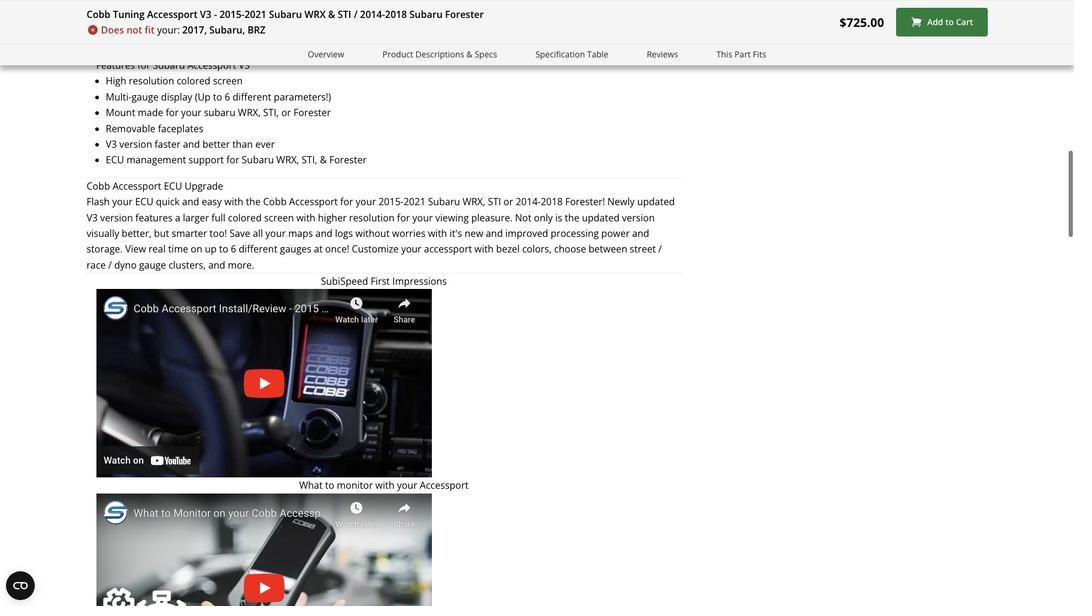 Task type: describe. For each thing, give the bounding box(es) containing it.
without
[[355, 227, 390, 240]]

straight
[[106, 17, 141, 31]]

read codes, perfomance measuring, shift lights, and more! straight forward and reliable engine management solution. monitor up to 6 different parameteres
[[106, 2, 369, 46]]

visually
[[87, 227, 119, 240]]

faceplates
[[158, 122, 203, 135]]

management inside features for subaru accessport v3 high resolution colored screen multi-gauge display (up to 6 different parameters!) mount made for your subaru wrx, sti, or forester removable faceplates v3 version faster and better than ever ecu management support for subaru wrx, sti, & forester
[[127, 154, 186, 167]]

what to monitor with your accessport
[[299, 480, 469, 493]]

save
[[230, 227, 250, 240]]

colored inside cobb accessport ecu upgrade flash your ecu quick and easy with the cobb accessport for your 2015-2021 subaru wrx, sti or 2014-2018 forester! newly updated v3 version features a larger full colored screen with higher resolution for your viewing pleasure. not only is the updated version visually better, but smarter too! save all your maps and logs without worries with it's new and improved processing power and storage. view real time on up to 6 different gauges at once! customize your accessport with bezel colors, choose between street / race / dyno gauge clusters, and more.
[[228, 211, 262, 224]]

-
[[214, 8, 217, 21]]

subaru down ever
[[242, 154, 274, 167]]

v3 left -
[[200, 8, 211, 21]]

version inside features for subaru accessport v3 high resolution colored screen multi-gauge display (up to 6 different parameters!) mount made for your subaru wrx, sti, or forester removable faceplates v3 version faster and better than ever ecu management support for subaru wrx, sti, & forester
[[119, 138, 152, 151]]

descriptions
[[415, 49, 464, 60]]

1 vertical spatial /
[[658, 243, 662, 256]]

perfomance
[[162, 2, 216, 15]]

6 inside cobb accessport ecu upgrade flash your ecu quick and easy with the cobb accessport for your 2015-2021 subaru wrx, sti or 2014-2018 forester! newly updated v3 version features a larger full colored screen with higher resolution for your viewing pleasure. not only is the updated version visually better, but smarter too! save all your maps and logs without worries with it's new and improved processing power and storage. view real time on up to 6 different gauges at once! customize your accessport with bezel colors, choose between street / race / dyno gauge clusters, and more.
[[231, 243, 236, 256]]

sti inside cobb accessport ecu upgrade flash your ecu quick and easy with the cobb accessport for your 2015-2021 subaru wrx, sti or 2014-2018 forester! newly updated v3 version features a larger full colored screen with higher resolution for your viewing pleasure. not only is the updated version visually better, but smarter too! save all your maps and logs without worries with it's new and improved processing power and storage. view real time on up to 6 different gauges at once! customize your accessport with bezel colors, choose between street / race / dyno gauge clusters, and more.
[[488, 195, 501, 209]]

mount
[[106, 106, 135, 119]]

measuring,
[[219, 2, 268, 15]]

accessport inside features for subaru accessport v3 high resolution colored screen multi-gauge display (up to 6 different parameters!) mount made for your subaru wrx, sti, or forester removable faceplates v3 version faster and better than ever ecu management support for subaru wrx, sti, & forester
[[187, 59, 236, 72]]

product descriptions & specs link
[[383, 48, 497, 62]]

forester!
[[565, 195, 605, 209]]

monitor
[[106, 33, 142, 46]]

made
[[138, 106, 163, 119]]

subaru up display
[[153, 59, 185, 72]]

subaru,
[[209, 23, 245, 37]]

1 vertical spatial the
[[565, 211, 579, 224]]

different inside read codes, perfomance measuring, shift lights, and more! straight forward and reliable engine management solution. monitor up to 6 different parameteres
[[178, 33, 217, 46]]

upgrade
[[185, 180, 223, 193]]

overview
[[308, 49, 344, 60]]

and up street
[[632, 227, 649, 240]]

add to cart button
[[896, 8, 988, 37]]

fit
[[145, 23, 155, 37]]

screen inside features for subaru accessport v3 high resolution colored screen multi-gauge display (up to 6 different parameters!) mount made for your subaru wrx, sti, or forester removable faceplates v3 version faster and better than ever ecu management support for subaru wrx, sti, & forester
[[213, 75, 243, 88]]

1 vertical spatial forester
[[294, 106, 331, 119]]

and up larger
[[182, 195, 199, 209]]

colored inside features for subaru accessport v3 high resolution colored screen multi-gauge display (up to 6 different parameters!) mount made for your subaru wrx, sti, or forester removable faceplates v3 version faster and better than ever ecu management support for subaru wrx, sti, & forester
[[177, 75, 210, 88]]

2 vertical spatial cobb
[[263, 195, 287, 209]]

better,
[[122, 227, 152, 240]]

cobb tuning accessport v3  - 2015-2021 subaru wrx & sti / 2014-2018 subaru forester
[[87, 8, 484, 21]]

table
[[587, 49, 608, 60]]

forward
[[143, 17, 179, 31]]

for down than
[[226, 154, 239, 167]]

only
[[534, 211, 553, 224]]

up inside read codes, perfomance measuring, shift lights, and more! straight forward and reliable engine management solution. monitor up to 6 different parameteres
[[144, 33, 156, 46]]

2021 inside cobb accessport ecu upgrade flash your ecu quick and easy with the cobb accessport for your 2015-2021 subaru wrx, sti or 2014-2018 forester! newly updated v3 version features a larger full colored screen with higher resolution for your viewing pleasure. not only is the updated version visually better, but smarter too! save all your maps and logs without worries with it's new and improved processing power and storage. view real time on up to 6 different gauges at once! customize your accessport with bezel colors, choose between street / race / dyno gauge clusters, and more.
[[404, 195, 426, 209]]

subispeed first impressions
[[321, 275, 447, 288]]

lights,
[[293, 2, 319, 15]]

removable
[[106, 122, 155, 135]]

worries
[[392, 227, 426, 240]]

your inside features for subaru accessport v3 high resolution colored screen multi-gauge display (up to 6 different parameters!) mount made for your subaru wrx, sti, or forester removable faceplates v3 version faster and better than ever ecu management support for subaru wrx, sti, & forester
[[181, 106, 201, 119]]

with up maps at top
[[296, 211, 316, 224]]

is
[[555, 211, 562, 224]]

different inside features for subaru accessport v3 high resolution colored screen multi-gauge display (up to 6 different parameters!) mount made for your subaru wrx, sti, or forester removable faceplates v3 version faster and better than ever ecu management support for subaru wrx, sti, & forester
[[233, 90, 271, 103]]

your:
[[157, 23, 180, 37]]

v3 down removable
[[106, 138, 117, 151]]

2 vertical spatial forester
[[329, 154, 367, 167]]

colors,
[[522, 243, 552, 256]]

open widget image
[[6, 572, 35, 601]]

and down perfomance
[[181, 17, 198, 31]]

this
[[717, 49, 732, 60]]

fits
[[753, 49, 766, 60]]

real
[[149, 243, 166, 256]]

clusters,
[[169, 259, 206, 272]]

higher
[[318, 211, 347, 224]]

version down the newly
[[622, 211, 655, 224]]

$725.00
[[840, 14, 884, 30]]

viewing
[[435, 211, 469, 224]]

features
[[135, 211, 173, 224]]

multi-
[[106, 90, 132, 103]]

0 horizontal spatial 2014-
[[360, 8, 385, 21]]

overview link
[[308, 48, 344, 62]]

subaru up product descriptions & specs
[[409, 8, 443, 21]]

specification table
[[536, 49, 608, 60]]

this part fits
[[717, 49, 766, 60]]

gauge inside features for subaru accessport v3 high resolution colored screen multi-gauge display (up to 6 different parameters!) mount made for your subaru wrx, sti, or forester removable faceplates v3 version faster and better than ever ecu management support for subaru wrx, sti, & forester
[[132, 90, 159, 103]]

v3 down parameteres
[[239, 59, 250, 72]]

different inside cobb accessport ecu upgrade flash your ecu quick and easy with the cobb accessport for your 2015-2021 subaru wrx, sti or 2014-2018 forester! newly updated v3 version features a larger full colored screen with higher resolution for your viewing pleasure. not only is the updated version visually better, but smarter too! save all your maps and logs without worries with it's new and improved processing power and storage. view real time on up to 6 different gauges at once! customize your accessport with bezel colors, choose between street / race / dyno gauge clusters, and more.
[[239, 243, 277, 256]]

subaru inside cobb accessport ecu upgrade flash your ecu quick and easy with the cobb accessport for your 2015-2021 subaru wrx, sti or 2014-2018 forester! newly updated v3 version features a larger full colored screen with higher resolution for your viewing pleasure. not only is the updated version visually better, but smarter too! save all your maps and logs without worries with it's new and improved processing power and storage. view real time on up to 6 different gauges at once! customize your accessport with bezel colors, choose between street / race / dyno gauge clusters, and more.
[[428, 195, 460, 209]]

larger
[[183, 211, 209, 224]]

more.
[[228, 259, 254, 272]]

2015- inside cobb accessport ecu upgrade flash your ecu quick and easy with the cobb accessport for your 2015-2021 subaru wrx, sti or 2014-2018 forester! newly updated v3 version features a larger full colored screen with higher resolution for your viewing pleasure. not only is the updated version visually better, but smarter too! save all your maps and logs without worries with it's new and improved processing power and storage. view real time on up to 6 different gauges at once! customize your accessport with bezel colors, choose between street / race / dyno gauge clusters, and more.
[[379, 195, 404, 209]]

flash
[[87, 195, 110, 209]]

high
[[106, 75, 126, 88]]

reviews link
[[647, 48, 678, 62]]

0 vertical spatial updated
[[637, 195, 675, 209]]

all
[[253, 227, 263, 240]]

add
[[927, 16, 943, 28]]

tuning
[[113, 8, 145, 21]]

engine
[[236, 17, 266, 31]]

your down worries
[[401, 243, 422, 256]]

but
[[154, 227, 169, 240]]

cart
[[956, 16, 973, 28]]

reviews
[[647, 49, 678, 60]]

product descriptions & specs
[[383, 49, 497, 60]]

it's
[[450, 227, 462, 240]]

codes,
[[131, 2, 159, 15]]

ever
[[255, 138, 275, 151]]

power
[[601, 227, 630, 240]]

your right all
[[265, 227, 286, 240]]

new
[[465, 227, 483, 240]]

choose
[[554, 243, 586, 256]]

processing
[[551, 227, 599, 240]]

storage.
[[87, 243, 123, 256]]

not
[[515, 211, 531, 224]]

0 horizontal spatial sti
[[338, 8, 351, 21]]

full
[[212, 211, 225, 224]]

6 inside read codes, perfomance measuring, shift lights, and more! straight forward and reliable engine management solution. monitor up to 6 different parameteres
[[170, 33, 175, 46]]



Task type: vqa. For each thing, say whether or not it's contained in the screenshot.
sporty
no



Task type: locate. For each thing, give the bounding box(es) containing it.
to inside features for subaru accessport v3 high resolution colored screen multi-gauge display (up to 6 different parameters!) mount made for your subaru wrx, sti, or forester removable faceplates v3 version faster and better than ever ecu management support for subaru wrx, sti, & forester
[[213, 90, 222, 103]]

and right lights,
[[322, 2, 339, 15]]

2 vertical spatial ecu
[[135, 195, 153, 209]]

0 vertical spatial 2015-
[[220, 8, 245, 21]]

v3 down flash
[[87, 211, 98, 224]]

version down removable
[[119, 138, 152, 151]]

accessport
[[424, 243, 472, 256]]

a
[[175, 211, 180, 224]]

0 vertical spatial forester
[[445, 8, 484, 21]]

2 horizontal spatial ecu
[[164, 180, 182, 193]]

1 horizontal spatial management
[[269, 17, 328, 31]]

more!
[[341, 2, 368, 15]]

for
[[137, 59, 150, 72], [166, 106, 179, 119], [226, 154, 239, 167], [340, 195, 353, 209], [397, 211, 410, 224]]

specification table link
[[536, 48, 608, 62]]

1 horizontal spatial or
[[504, 195, 513, 209]]

0 vertical spatial cobb
[[87, 8, 110, 21]]

1 vertical spatial sti
[[488, 195, 501, 209]]

0 vertical spatial 2018
[[385, 8, 407, 21]]

2014- inside cobb accessport ecu upgrade flash your ecu quick and easy with the cobb accessport for your 2015-2021 subaru wrx, sti or 2014-2018 forester! newly updated v3 version features a larger full colored screen with higher resolution for your viewing pleasure. not only is the updated version visually better, but smarter too! save all your maps and logs without worries with it's new and improved processing power and storage. view real time on up to 6 different gauges at once! customize your accessport with bezel colors, choose between street / race / dyno gauge clusters, and more.
[[516, 195, 541, 209]]

race
[[87, 259, 106, 272]]

display
[[161, 90, 192, 103]]

screen up subaru
[[213, 75, 243, 88]]

screen inside cobb accessport ecu upgrade flash your ecu quick and easy with the cobb accessport for your 2015-2021 subaru wrx, sti or 2014-2018 forester! newly updated v3 version features a larger full colored screen with higher resolution for your viewing pleasure. not only is the updated version visually better, but smarter too! save all your maps and logs without worries with it's new and improved processing power and storage. view real time on up to 6 different gauges at once! customize your accessport with bezel colors, choose between street / race / dyno gauge clusters, and more.
[[264, 211, 294, 224]]

0 vertical spatial colored
[[177, 75, 210, 88]]

different down all
[[239, 243, 277, 256]]

1 horizontal spatial wrx,
[[276, 154, 299, 167]]

quick
[[156, 195, 180, 209]]

and left more.
[[208, 259, 225, 272]]

cobb up flash
[[87, 180, 110, 193]]

0 vertical spatial ecu
[[106, 154, 124, 167]]

updated up the power
[[582, 211, 620, 224]]

1 horizontal spatial the
[[565, 211, 579, 224]]

better
[[203, 138, 230, 151]]

1 horizontal spatial 6
[[225, 90, 230, 103]]

1 horizontal spatial 2021
[[404, 195, 426, 209]]

ecu
[[106, 154, 124, 167], [164, 180, 182, 193], [135, 195, 153, 209]]

to down forward
[[158, 33, 167, 46]]

and up at
[[315, 227, 332, 240]]

or
[[281, 106, 291, 119], [504, 195, 513, 209]]

1 vertical spatial wrx,
[[276, 154, 299, 167]]

and inside features for subaru accessport v3 high resolution colored screen multi-gauge display (up to 6 different parameters!) mount made for your subaru wrx, sti, or forester removable faceplates v3 version faster and better than ever ecu management support for subaru wrx, sti, & forester
[[183, 138, 200, 151]]

0 horizontal spatial resolution
[[129, 75, 174, 88]]

between
[[589, 243, 627, 256]]

up inside cobb accessport ecu upgrade flash your ecu quick and easy with the cobb accessport for your 2015-2021 subaru wrx, sti or 2014-2018 forester! newly updated v3 version features a larger full colored screen with higher resolution for your viewing pleasure. not only is the updated version visually better, but smarter too! save all your maps and logs without worries with it's new and improved processing power and storage. view real time on up to 6 different gauges at once! customize your accessport with bezel colors, choose between street / race / dyno gauge clusters, and more.
[[205, 243, 217, 256]]

gauge inside cobb accessport ecu upgrade flash your ecu quick and easy with the cobb accessport for your 2015-2021 subaru wrx, sti or 2014-2018 forester! newly updated v3 version features a larger full colored screen with higher resolution for your viewing pleasure. not only is the updated version visually better, but smarter too! save all your maps and logs without worries with it's new and improved processing power and storage. view real time on up to 6 different gauges at once! customize your accessport with bezel colors, choose between street / race / dyno gauge clusters, and more.
[[139, 259, 166, 272]]

once!
[[325, 243, 349, 256]]

1 horizontal spatial updated
[[637, 195, 675, 209]]

1 horizontal spatial screen
[[264, 211, 294, 224]]

shift
[[271, 2, 290, 15]]

0 horizontal spatial the
[[246, 195, 261, 209]]

sti up pleasure.
[[488, 195, 501, 209]]

1 vertical spatial 2014-
[[516, 195, 541, 209]]

0 vertical spatial the
[[246, 195, 261, 209]]

your right monitor
[[397, 480, 417, 493]]

or down parameters!)
[[281, 106, 291, 119]]

to right what
[[325, 480, 334, 493]]

1 vertical spatial or
[[504, 195, 513, 209]]

0 vertical spatial 2014-
[[360, 8, 385, 21]]

your right flash
[[112, 195, 133, 209]]

management
[[269, 17, 328, 31], [127, 154, 186, 167]]

1 vertical spatial colored
[[228, 211, 262, 224]]

1 vertical spatial 2021
[[404, 195, 426, 209]]

the right is
[[565, 211, 579, 224]]

up right the on on the left top
[[205, 243, 217, 256]]

0 horizontal spatial ecu
[[106, 154, 124, 167]]

the
[[246, 195, 261, 209], [565, 211, 579, 224]]

2015- up the subaru,
[[220, 8, 245, 21]]

the up all
[[246, 195, 261, 209]]

your
[[181, 106, 201, 119], [112, 195, 133, 209], [356, 195, 376, 209], [412, 211, 433, 224], [265, 227, 286, 240], [401, 243, 422, 256], [397, 480, 417, 493]]

with down new
[[475, 243, 494, 256]]

(up
[[195, 90, 210, 103]]

too!
[[210, 227, 227, 240]]

to
[[945, 16, 954, 28], [158, 33, 167, 46], [213, 90, 222, 103], [219, 243, 228, 256], [325, 480, 334, 493]]

ecu down removable
[[106, 154, 124, 167]]

& left specs
[[466, 49, 473, 60]]

6 up subaru
[[225, 90, 230, 103]]

0 vertical spatial gauge
[[132, 90, 159, 103]]

and down faceplates
[[183, 138, 200, 151]]

bezel
[[496, 243, 520, 256]]

2021 up brz
[[245, 8, 266, 21]]

0 vertical spatial different
[[178, 33, 217, 46]]

/ right race
[[108, 259, 112, 272]]

1 horizontal spatial up
[[205, 243, 217, 256]]

with left it's
[[428, 227, 447, 240]]

0 vertical spatial screen
[[213, 75, 243, 88]]

1 horizontal spatial 2015-
[[379, 195, 404, 209]]

1 vertical spatial different
[[233, 90, 271, 103]]

customize
[[352, 243, 399, 256]]

accessport
[[147, 8, 198, 21], [187, 59, 236, 72], [113, 180, 161, 193], [289, 195, 338, 209], [420, 480, 469, 493]]

time
[[168, 243, 188, 256]]

different
[[178, 33, 217, 46], [233, 90, 271, 103], [239, 243, 277, 256]]

0 horizontal spatial 6
[[170, 33, 175, 46]]

& up higher
[[320, 154, 327, 167]]

0 vertical spatial or
[[281, 106, 291, 119]]

0 horizontal spatial wrx,
[[238, 106, 261, 119]]

with
[[224, 195, 243, 209], [296, 211, 316, 224], [428, 227, 447, 240], [475, 243, 494, 256], [375, 480, 395, 493]]

2015-
[[220, 8, 245, 21], [379, 195, 404, 209]]

0 horizontal spatial management
[[127, 154, 186, 167]]

sti,
[[263, 106, 279, 119], [302, 154, 317, 167]]

solution.
[[331, 17, 369, 31]]

pleasure.
[[471, 211, 513, 224]]

2014- up product
[[360, 8, 385, 21]]

subaru up viewing
[[428, 195, 460, 209]]

resolution inside features for subaru accessport v3 high resolution colored screen multi-gauge display (up to 6 different parameters!) mount made for your subaru wrx, sti, or forester removable faceplates v3 version faster and better than ever ecu management support for subaru wrx, sti, & forester
[[129, 75, 174, 88]]

2 horizontal spatial wrx,
[[463, 195, 485, 209]]

1 vertical spatial 2015-
[[379, 195, 404, 209]]

for down display
[[166, 106, 179, 119]]

0 vertical spatial 2021
[[245, 8, 266, 21]]

wrx, inside cobb accessport ecu upgrade flash your ecu quick and easy with the cobb accessport for your 2015-2021 subaru wrx, sti or 2014-2018 forester! newly updated v3 version features a larger full colored screen with higher resolution for your viewing pleasure. not only is the updated version visually better, but smarter too! save all your maps and logs without worries with it's new and improved processing power and storage. view real time on up to 6 different gauges at once! customize your accessport with bezel colors, choose between street / race / dyno gauge clusters, and more.
[[463, 195, 485, 209]]

specification
[[536, 49, 585, 60]]

0 vertical spatial up
[[144, 33, 156, 46]]

1 horizontal spatial sti
[[488, 195, 501, 209]]

6 down forward
[[170, 33, 175, 46]]

1 vertical spatial updated
[[582, 211, 620, 224]]

colored up save
[[228, 211, 262, 224]]

than
[[232, 138, 253, 151]]

subispeed
[[321, 275, 368, 288]]

/ right the wrx
[[354, 8, 358, 21]]

to right the 'add'
[[945, 16, 954, 28]]

2018 up product
[[385, 8, 407, 21]]

or inside cobb accessport ecu upgrade flash your ecu quick and easy with the cobb accessport for your 2015-2021 subaru wrx, sti or 2014-2018 forester! newly updated v3 version features a larger full colored screen with higher resolution for your viewing pleasure. not only is the updated version visually better, but smarter too! save all your maps and logs without worries with it's new and improved processing power and storage. view real time on up to 6 different gauges at once! customize your accessport with bezel colors, choose between street / race / dyno gauge clusters, and more.
[[504, 195, 513, 209]]

1 vertical spatial screen
[[264, 211, 294, 224]]

0 vertical spatial /
[[354, 8, 358, 21]]

or up pleasure.
[[504, 195, 513, 209]]

0 horizontal spatial /
[[108, 259, 112, 272]]

2 horizontal spatial /
[[658, 243, 662, 256]]

2 horizontal spatial 6
[[231, 243, 236, 256]]

0 horizontal spatial sti,
[[263, 106, 279, 119]]

v3
[[200, 8, 211, 21], [239, 59, 250, 72], [106, 138, 117, 151], [87, 211, 98, 224]]

for up worries
[[397, 211, 410, 224]]

6 inside features for subaru accessport v3 high resolution colored screen multi-gauge display (up to 6 different parameters!) mount made for your subaru wrx, sti, or forester removable faceplates v3 version faster and better than ever ecu management support for subaru wrx, sti, & forester
[[225, 90, 230, 103]]

0 horizontal spatial 2015-
[[220, 8, 245, 21]]

brz
[[248, 23, 266, 37]]

reliable
[[201, 17, 234, 31]]

1 horizontal spatial colored
[[228, 211, 262, 224]]

1 horizontal spatial &
[[328, 8, 335, 21]]

view
[[125, 243, 146, 256]]

0 horizontal spatial or
[[281, 106, 291, 119]]

gauge
[[132, 90, 159, 103], [139, 259, 166, 272]]

smarter
[[172, 227, 207, 240]]

1 vertical spatial ecu
[[164, 180, 182, 193]]

gauge down 'real'
[[139, 259, 166, 272]]

different up subaru
[[233, 90, 271, 103]]

colored up "(up"
[[177, 75, 210, 88]]

your up without
[[356, 195, 376, 209]]

1 horizontal spatial ecu
[[135, 195, 153, 209]]

subaru left the wrx
[[269, 8, 302, 21]]

cobb for cobb accessport ecu upgrade flash your ecu quick and easy with the cobb accessport for your 2015-2021 subaru wrx, sti or 2014-2018 forester! newly updated v3 version features a larger full colored screen with higher resolution for your viewing pleasure. not only is the updated version visually better, but smarter too! save all your maps and logs without worries with it's new and improved processing power and storage. view real time on up to 6 different gauges at once! customize your accessport with bezel colors, choose between street / race / dyno gauge clusters, and more.
[[87, 180, 110, 193]]

with right monitor
[[375, 480, 395, 493]]

version up the 'visually'
[[100, 211, 133, 224]]

newly
[[607, 195, 635, 209]]

0 horizontal spatial colored
[[177, 75, 210, 88]]

6 down save
[[231, 243, 236, 256]]

specs
[[475, 49, 497, 60]]

ecu up quick at left top
[[164, 180, 182, 193]]

& inside features for subaru accessport v3 high resolution colored screen multi-gauge display (up to 6 different parameters!) mount made for your subaru wrx, sti, or forester removable faceplates v3 version faster and better than ever ecu management support for subaru wrx, sti, & forester
[[320, 154, 327, 167]]

& right the wrx
[[328, 8, 335, 21]]

2021 up worries
[[404, 195, 426, 209]]

/
[[354, 8, 358, 21], [658, 243, 662, 256], [108, 259, 112, 272]]

version
[[119, 138, 152, 151], [100, 211, 133, 224], [622, 211, 655, 224]]

2 horizontal spatial &
[[466, 49, 473, 60]]

0 horizontal spatial updated
[[582, 211, 620, 224]]

maps
[[288, 227, 313, 240]]

/ right street
[[658, 243, 662, 256]]

1 horizontal spatial 2018
[[541, 195, 563, 209]]

2015- up worries
[[379, 195, 404, 209]]

to down too!
[[219, 243, 228, 256]]

2014- up the not
[[516, 195, 541, 209]]

your up faceplates
[[181, 106, 201, 119]]

dyno
[[114, 259, 137, 272]]

1 vertical spatial gauge
[[139, 259, 166, 272]]

forester up higher
[[329, 154, 367, 167]]

0 vertical spatial management
[[269, 17, 328, 31]]

your up worries
[[412, 211, 433, 224]]

easy
[[202, 195, 222, 209]]

gauge up made
[[132, 90, 159, 103]]

2018 up is
[[541, 195, 563, 209]]

1 horizontal spatial 2014-
[[516, 195, 541, 209]]

1 horizontal spatial /
[[354, 8, 358, 21]]

ecu up features
[[135, 195, 153, 209]]

2 vertical spatial wrx,
[[463, 195, 485, 209]]

2 vertical spatial /
[[108, 259, 112, 272]]

up right the not on the left top
[[144, 33, 156, 46]]

gauges
[[280, 243, 311, 256]]

0 horizontal spatial up
[[144, 33, 156, 46]]

first
[[371, 275, 390, 288]]

screen up maps at top
[[264, 211, 294, 224]]

cobb accessport ecu upgrade flash your ecu quick and easy with the cobb accessport for your 2015-2021 subaru wrx, sti or 2014-2018 forester! newly updated v3 version features a larger full colored screen with higher resolution for your viewing pleasure. not only is the updated version visually better, but smarter too! save all your maps and logs without worries with it's new and improved processing power and storage. view real time on up to 6 different gauges at once! customize your accessport with bezel colors, choose between street / race / dyno gauge clusters, and more.
[[87, 180, 675, 272]]

0 horizontal spatial 2018
[[385, 8, 407, 21]]

1 vertical spatial sti,
[[302, 154, 317, 167]]

faster
[[155, 138, 180, 151]]

0 vertical spatial wrx,
[[238, 106, 261, 119]]

management down faster
[[127, 154, 186, 167]]

ecu inside features for subaru accessport v3 high resolution colored screen multi-gauge display (up to 6 different parameters!) mount made for your subaru wrx, sti, or forester removable faceplates v3 version faster and better than ever ecu management support for subaru wrx, sti, & forester
[[106, 154, 124, 167]]

product
[[383, 49, 413, 60]]

or inside features for subaru accessport v3 high resolution colored screen multi-gauge display (up to 6 different parameters!) mount made for your subaru wrx, sti, or forester removable faceplates v3 version faster and better than ever ecu management support for subaru wrx, sti, & forester
[[281, 106, 291, 119]]

0 horizontal spatial screen
[[213, 75, 243, 88]]

0 vertical spatial 6
[[170, 33, 175, 46]]

2017,
[[182, 23, 207, 37]]

0 vertical spatial &
[[328, 8, 335, 21]]

cobb for cobb tuning accessport v3  - 2015-2021 subaru wrx & sti / 2014-2018 subaru forester
[[87, 8, 110, 21]]

not
[[126, 23, 142, 37]]

1 vertical spatial cobb
[[87, 180, 110, 193]]

v3 inside cobb accessport ecu upgrade flash your ecu quick and easy with the cobb accessport for your 2015-2021 subaru wrx, sti or 2014-2018 forester! newly updated v3 version features a larger full colored screen with higher resolution for your viewing pleasure. not only is the updated version visually better, but smarter too! save all your maps and logs without worries with it's new and improved processing power and storage. view real time on up to 6 different gauges at once! customize your accessport with bezel colors, choose between street / race / dyno gauge clusters, and more.
[[87, 211, 98, 224]]

1 vertical spatial &
[[466, 49, 473, 60]]

1 vertical spatial 2018
[[541, 195, 563, 209]]

0 vertical spatial sti,
[[263, 106, 279, 119]]

parameteres
[[219, 33, 276, 46]]

1 horizontal spatial sti,
[[302, 154, 317, 167]]

2 vertical spatial 6
[[231, 243, 236, 256]]

to inside add to cart button
[[945, 16, 954, 28]]

0 vertical spatial resolution
[[129, 75, 174, 88]]

with up the 'full'
[[224, 195, 243, 209]]

1 vertical spatial resolution
[[349, 211, 395, 224]]

to inside read codes, perfomance measuring, shift lights, and more! straight forward and reliable engine management solution. monitor up to 6 different parameteres
[[158, 33, 167, 46]]

add to cart
[[927, 16, 973, 28]]

for right features
[[137, 59, 150, 72]]

resolution inside cobb accessport ecu upgrade flash your ecu quick and easy with the cobb accessport for your 2015-2021 subaru wrx, sti or 2014-2018 forester! newly updated v3 version features a larger full colored screen with higher resolution for your viewing pleasure. not only is the updated version visually better, but smarter too! save all your maps and logs without worries with it's new and improved processing power and storage. view real time on up to 6 different gauges at once! customize your accessport with bezel colors, choose between street / race / dyno gauge clusters, and more.
[[349, 211, 395, 224]]

cobb up gauges
[[263, 195, 287, 209]]

resolution up display
[[129, 75, 174, 88]]

to right "(up"
[[213, 90, 222, 103]]

forester up specs
[[445, 8, 484, 21]]

logs
[[335, 227, 353, 240]]

1 vertical spatial up
[[205, 243, 217, 256]]

management down lights,
[[269, 17, 328, 31]]

wrx
[[305, 8, 326, 21]]

2 vertical spatial different
[[239, 243, 277, 256]]

0 horizontal spatial 2021
[[245, 8, 266, 21]]

cobb up does
[[87, 8, 110, 21]]

0 horizontal spatial &
[[320, 154, 327, 167]]

does not fit your: 2017, subaru, brz
[[101, 23, 266, 37]]

different down reliable
[[178, 33, 217, 46]]

parameters!)
[[274, 90, 331, 103]]

street
[[630, 243, 656, 256]]

updated right the newly
[[637, 195, 675, 209]]

read
[[106, 2, 128, 15]]

1 vertical spatial 6
[[225, 90, 230, 103]]

1 vertical spatial management
[[127, 154, 186, 167]]

and down pleasure.
[[486, 227, 503, 240]]

for up higher
[[340, 195, 353, 209]]

to inside cobb accessport ecu upgrade flash your ecu quick and easy with the cobb accessport for your 2015-2021 subaru wrx, sti or 2014-2018 forester! newly updated v3 version features a larger full colored screen with higher resolution for your viewing pleasure. not only is the updated version visually better, but smarter too! save all your maps and logs without worries with it's new and improved processing power and storage. view real time on up to 6 different gauges at once! customize your accessport with bezel colors, choose between street / race / dyno gauge clusters, and more.
[[219, 243, 228, 256]]

resolution up without
[[349, 211, 395, 224]]

2 vertical spatial &
[[320, 154, 327, 167]]

and
[[322, 2, 339, 15], [181, 17, 198, 31], [183, 138, 200, 151], [182, 195, 199, 209], [315, 227, 332, 240], [486, 227, 503, 240], [632, 227, 649, 240], [208, 259, 225, 272]]

2018 inside cobb accessport ecu upgrade flash your ecu quick and easy with the cobb accessport for your 2015-2021 subaru wrx, sti or 2014-2018 forester! newly updated v3 version features a larger full colored screen with higher resolution for your viewing pleasure. not only is the updated version visually better, but smarter too! save all your maps and logs without worries with it's new and improved processing power and storage. view real time on up to 6 different gauges at once! customize your accessport with bezel colors, choose between street / race / dyno gauge clusters, and more.
[[541, 195, 563, 209]]

sti right the wrx
[[338, 8, 351, 21]]

1 horizontal spatial resolution
[[349, 211, 395, 224]]

management inside read codes, perfomance measuring, shift lights, and more! straight forward and reliable engine management solution. monitor up to 6 different parameteres
[[269, 17, 328, 31]]

impressions
[[392, 275, 447, 288]]

0 vertical spatial sti
[[338, 8, 351, 21]]

6
[[170, 33, 175, 46], [225, 90, 230, 103], [231, 243, 236, 256]]

forester down parameters!)
[[294, 106, 331, 119]]



